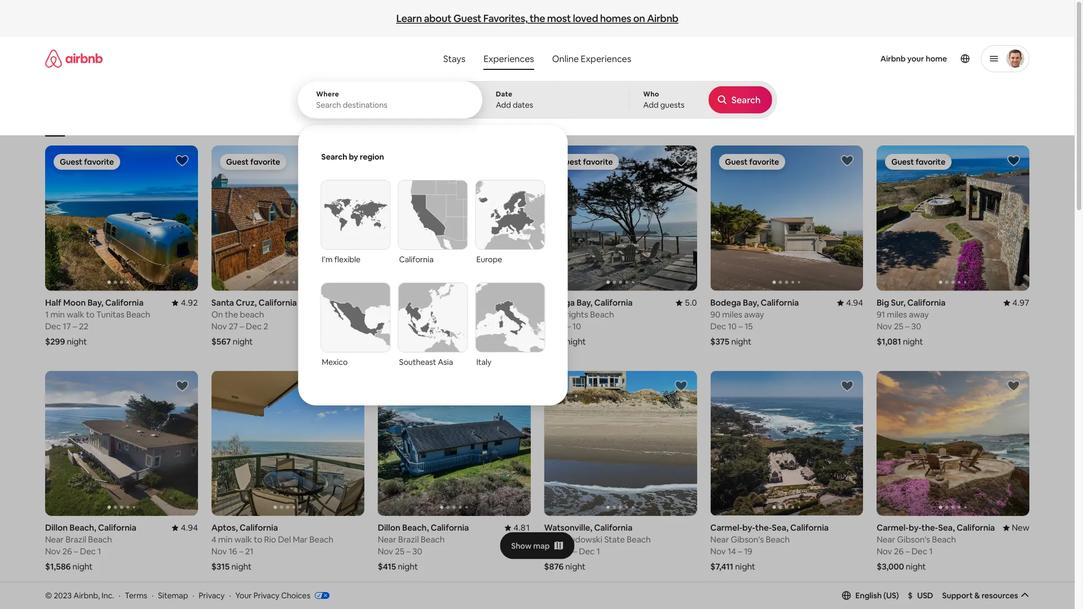 Task type: locate. For each thing, give the bounding box(es) containing it.
beach inside dillon beach, california near brazil beach nov 26 – dec 1 $1,586 night
[[88, 535, 112, 546]]

night down the '19'
[[736, 562, 756, 573]]

10 inside bodega bay, california on wrights beach jan 5 – 10 $650 night
[[573, 321, 581, 332]]

away up 15
[[745, 309, 765, 320]]

26 up $1,586
[[62, 546, 72, 557]]

1 sea, from the left
[[772, 523, 789, 534]]

nov up $1,586
[[45, 546, 61, 557]]

2 the- from the left
[[922, 523, 939, 534]]

$3,000
[[877, 562, 905, 573]]

2 sea, from the left
[[939, 523, 955, 534]]

0 horizontal spatial walk
[[67, 309, 84, 320]]

beach down landing,
[[406, 309, 431, 320]]

· right terms link
[[152, 591, 154, 601]]

add down who
[[644, 100, 659, 110]]

carmel- up 14
[[711, 523, 743, 534]]

california
[[399, 255, 434, 265], [105, 297, 144, 308], [595, 297, 633, 308], [259, 297, 297, 308], [436, 297, 474, 308], [761, 297, 799, 308], [908, 297, 946, 308], [98, 523, 136, 534], [594, 523, 633, 534], [240, 523, 278, 534], [431, 523, 469, 534], [791, 523, 829, 534], [957, 523, 996, 534]]

© 2023 airbnb, inc. ·
[[45, 591, 120, 601]]

del
[[278, 535, 291, 546]]

0 horizontal spatial airbnb
[[647, 12, 679, 25]]

2 beach, from the left
[[402, 523, 429, 534]]

bodega
[[544, 297, 575, 308], [711, 297, 742, 308]]

treehouses
[[679, 120, 716, 128]]

25 for miles
[[894, 321, 904, 332]]

bodega up 'wrights'
[[544, 297, 575, 308]]

1 vertical spatial walk
[[235, 535, 252, 546]]

1 horizontal spatial away
[[909, 309, 929, 320]]

show map button
[[500, 533, 575, 560]]

to left rio
[[254, 535, 262, 546]]

carmel- inside the carmel-by-the-sea, california near gibson's beach nov 26 – dec 1 $3,000 night
[[877, 523, 909, 534]]

dec down zmudowski
[[579, 546, 595, 557]]

near
[[45, 535, 64, 546], [378, 535, 397, 546], [711, 535, 729, 546], [877, 535, 896, 546]]

gibson's for dec
[[898, 535, 931, 546]]

1 horizontal spatial airbnb
[[881, 54, 906, 64]]

night right the $1,081
[[903, 336, 924, 347]]

0 horizontal spatial the-
[[756, 523, 772, 534]]

0 vertical spatial homes
[[600, 12, 632, 25]]

1 beach from the left
[[240, 309, 264, 320]]

add to wishlist: carmel-by-the-sea, california image
[[1007, 379, 1021, 393]]

0 horizontal spatial to
[[86, 309, 95, 320]]

4.94 left big
[[847, 297, 864, 308]]

25 inside dillon beach, california near brazil beach nov 25 – 30 $415 night
[[395, 546, 405, 557]]

add inside the date add dates
[[496, 100, 511, 110]]

add to wishlist: dillon beach, california image
[[175, 379, 189, 393]]

1 horizontal spatial beach
[[406, 309, 431, 320]]

california inside watsonville, california on zmudowski state beach nov 26 – dec 1 $876 night
[[594, 523, 633, 534]]

2 privacy from the left
[[254, 591, 280, 601]]

$650
[[544, 336, 564, 347]]

add down date
[[496, 100, 511, 110]]

night inside dillon beach, california near brazil beach nov 26 – dec 1 $1,586 night
[[73, 562, 93, 573]]

dillon beach, california near brazil beach nov 26 – dec 1 $1,586 night
[[45, 523, 136, 573]]

$7,411
[[711, 562, 734, 573]]

2 by- from the left
[[909, 523, 922, 534]]

the- inside carmel-by-the-sea, california near gibson's beach nov 14 – 19 $7,411 night
[[756, 523, 772, 534]]

2 horizontal spatial bay,
[[743, 297, 759, 308]]

add to wishlist: santa cruz, california image
[[342, 154, 355, 168]]

amazing views
[[351, 120, 399, 128]]

on up jan
[[544, 309, 556, 320]]

add to wishlist: watsonville, california image
[[675, 379, 688, 393]]

by- inside the carmel-by-the-sea, california near gibson's beach nov 26 – dec 1 $3,000 night
[[909, 523, 922, 534]]

1 inside the carmel-by-the-sea, california near gibson's beach nov 26 – dec 1 $3,000 night
[[930, 546, 933, 557]]

carmel- up $3,000
[[877, 523, 909, 534]]

carmel- inside carmel-by-the-sea, california near gibson's beach nov 14 – 19 $7,411 night
[[711, 523, 743, 534]]

the up 27
[[225, 309, 238, 320]]

$1,586
[[45, 562, 71, 573]]

26 down zmudowski
[[562, 546, 571, 557]]

1 vertical spatial 30
[[413, 546, 422, 557]]

watsonville,
[[544, 523, 593, 534]]

beach down cruz,
[[240, 309, 264, 320]]

none search field containing stays
[[298, 36, 777, 406]]

1 horizontal spatial add
[[644, 100, 659, 110]]

on down watsonville, at right bottom
[[544, 535, 556, 546]]

min right 4
[[218, 535, 233, 546]]

experiences inside online experiences link
[[581, 53, 632, 64]]

group
[[45, 93, 836, 137], [45, 146, 198, 291], [212, 146, 364, 291], [378, 146, 531, 291], [544, 146, 697, 291], [711, 146, 864, 291], [877, 146, 1030, 291], [45, 371, 198, 516], [212, 371, 364, 516], [378, 371, 531, 516], [544, 371, 697, 516], [711, 371, 864, 516], [877, 371, 1030, 516], [45, 596, 198, 610], [212, 596, 364, 610], [378, 596, 531, 610], [378, 596, 531, 610], [544, 596, 697, 610], [544, 596, 697, 610], [711, 596, 864, 610], [877, 596, 1030, 610]]

bay,
[[88, 297, 103, 308], [577, 297, 593, 308], [743, 297, 759, 308]]

beach, for dec
[[70, 523, 96, 534]]

by-
[[743, 523, 756, 534], [909, 523, 922, 534]]

night right $876
[[566, 562, 586, 573]]

night inside watsonville, california on zmudowski state beach nov 26 – dec 1 $876 night
[[566, 562, 586, 573]]

1 inside moss landing, california on the beach nov 26 – dec 1 $366 night
[[430, 321, 434, 332]]

0 horizontal spatial the
[[225, 309, 238, 320]]

walk down the moon
[[67, 309, 84, 320]]

0 horizontal spatial brazil
[[66, 535, 86, 546]]

4.81
[[514, 523, 531, 534]]

dillon up $1,586
[[45, 523, 68, 534]]

nov up $876
[[544, 546, 560, 557]]

night down 27
[[233, 336, 253, 347]]

1 horizontal spatial the-
[[922, 523, 939, 534]]

bay, inside bodega bay, california 90 miles away dec 10 – 15 $375 night
[[743, 297, 759, 308]]

26 inside moss landing, california on the beach nov 26 – dec 1 $366 night
[[395, 321, 405, 332]]

brazil inside dillon beach, california near brazil beach nov 25 – 30 $415 night
[[398, 535, 419, 546]]

sea, inside carmel-by-the-sea, california near gibson's beach nov 14 – 19 $7,411 night
[[772, 523, 789, 534]]

1 the- from the left
[[756, 523, 772, 534]]

privacy down $315
[[199, 591, 225, 601]]

2 miles from the left
[[887, 309, 908, 320]]

0 horizontal spatial 25
[[395, 546, 405, 557]]

national parks
[[566, 120, 611, 128]]

experiences up date
[[484, 53, 534, 64]]

1 horizontal spatial bodega
[[711, 297, 742, 308]]

25 for brazil
[[395, 546, 405, 557]]

stays
[[444, 53, 466, 64]]

0 horizontal spatial bodega
[[544, 297, 575, 308]]

on
[[634, 12, 645, 25]]

map
[[534, 541, 550, 551]]

min down half
[[51, 309, 65, 320]]

airbnb left your
[[881, 54, 906, 64]]

– inside aptos, california 4 min walk to rio del mar beach nov 16 – 21 $315 night
[[239, 546, 243, 557]]

nov for dillon beach, california near brazil beach nov 26 – dec 1 $1,586 night
[[45, 546, 61, 557]]

0 horizontal spatial 10
[[573, 321, 581, 332]]

– inside the "santa cruz, california on the beach nov 27 – dec 2 $567 night"
[[240, 321, 244, 332]]

on for moss
[[378, 309, 390, 320]]

1 horizontal spatial 30
[[912, 321, 922, 332]]

gibson's inside carmel-by-the-sea, california near gibson's beach nov 14 – 19 $7,411 night
[[731, 535, 764, 546]]

to
[[86, 309, 95, 320], [254, 535, 262, 546]]

privacy inside your privacy choices link
[[254, 591, 280, 601]]

1 inside watsonville, california on zmudowski state beach nov 26 – dec 1 $876 night
[[597, 546, 600, 557]]

0 horizontal spatial sea,
[[772, 523, 789, 534]]

26 up $366
[[395, 321, 405, 332]]

2 experiences from the left
[[581, 53, 632, 64]]

1 by- from the left
[[743, 523, 756, 534]]

27
[[229, 321, 238, 332]]

1 experiences from the left
[[484, 53, 534, 64]]

night down 15
[[732, 336, 752, 347]]

1 horizontal spatial beach,
[[402, 523, 429, 534]]

1 horizontal spatial bay,
[[577, 297, 593, 308]]

0 horizontal spatial 4.94
[[181, 523, 198, 534]]

dillon up $415
[[378, 523, 401, 534]]

to up the 22
[[86, 309, 95, 320]]

10 down 'wrights'
[[573, 321, 581, 332]]

sitemap link
[[158, 591, 188, 601]]

25
[[894, 321, 904, 332], [395, 546, 405, 557]]

4.9 out of 5 average rating image
[[343, 297, 364, 308]]

2 carmel- from the left
[[877, 523, 909, 534]]

2 away from the left
[[909, 309, 929, 320]]

experiences
[[484, 53, 534, 64], [581, 53, 632, 64]]

usd
[[918, 591, 934, 601]]

1 beach, from the left
[[70, 523, 96, 534]]

beach inside the "santa cruz, california on the beach nov 27 – dec 2 $567 night"
[[240, 309, 264, 320]]

add inside who add guests
[[644, 100, 659, 110]]

· right inc.
[[119, 591, 120, 601]]

4.94 for bodega bay, california 90 miles away dec 10 – 15 $375 night
[[847, 297, 864, 308]]

nov down 91
[[877, 321, 893, 332]]

1 down zmudowski
[[597, 546, 600, 557]]

experiences inside 'experiences' button
[[484, 53, 534, 64]]

terms
[[125, 591, 147, 601]]

beach, for 30
[[402, 523, 429, 534]]

1 horizontal spatial miles
[[887, 309, 908, 320]]

– inside watsonville, california on zmudowski state beach nov 26 – dec 1 $876 night
[[573, 546, 577, 557]]

half
[[45, 297, 61, 308]]

1 vertical spatial airbnb
[[881, 54, 906, 64]]

the inside moss landing, california on the beach nov 26 – dec 1 $366 night
[[391, 309, 405, 320]]

brazil for 26
[[66, 535, 86, 546]]

dates
[[513, 100, 533, 110]]

resources
[[982, 591, 1019, 601]]

25 up the $1,081
[[894, 321, 904, 332]]

4.94 out of 5 average rating image left aptos,
[[172, 523, 198, 534]]

30 for away
[[912, 321, 922, 332]]

beach, inside dillon beach, california near brazil beach nov 25 – 30 $415 night
[[402, 523, 429, 534]]

26 inside watsonville, california on zmudowski state beach nov 26 – dec 1 $876 night
[[562, 546, 571, 557]]

add for add dates
[[496, 100, 511, 110]]

homes left 'on'
[[600, 12, 632, 25]]

0 horizontal spatial beach,
[[70, 523, 96, 534]]

4.81 out of 5 average rating image
[[505, 523, 531, 534]]

2 gibson's from the left
[[898, 535, 931, 546]]

night right $415
[[398, 562, 418, 573]]

on down moss
[[378, 309, 390, 320]]

california inside 'big sur, california 91 miles away nov 25 – 30 $1,081 night'
[[908, 297, 946, 308]]

26 inside dillon beach, california near brazil beach nov 26 – dec 1 $1,586 night
[[62, 546, 72, 557]]

show
[[511, 541, 532, 551]]

bay, up tunitas
[[88, 297, 103, 308]]

2 bodega from the left
[[711, 297, 742, 308]]

1 horizontal spatial experiences
[[581, 53, 632, 64]]

4 near from the left
[[877, 535, 896, 546]]

night right $650
[[566, 336, 586, 347]]

show map
[[511, 541, 550, 551]]

nov up $415
[[378, 546, 393, 557]]

1 up airbnb,
[[98, 546, 101, 557]]

26 up $3,000
[[894, 546, 904, 557]]

bodega for wrights
[[544, 297, 575, 308]]

dec left 17
[[45, 321, 61, 332]]

1 add from the left
[[496, 100, 511, 110]]

1 vertical spatial homes
[[749, 120, 770, 128]]

0 horizontal spatial homes
[[600, 12, 632, 25]]

2 bay, from the left
[[577, 297, 593, 308]]

add to wishlist: carmel-by-the-sea, california image
[[841, 379, 855, 393]]

dec inside watsonville, california on zmudowski state beach nov 26 – dec 1 $876 night
[[579, 546, 595, 557]]

i'm flexible
[[322, 255, 361, 265]]

10 left 15
[[728, 321, 737, 332]]

1 for dillon beach, california near brazil beach nov 26 – dec 1 $1,586 night
[[98, 546, 101, 557]]

night down the 21
[[232, 562, 252, 573]]

4.97 out of 5 average rating image
[[1004, 297, 1030, 308]]

dec inside dillon beach, california near brazil beach nov 26 – dec 1 $1,586 night
[[80, 546, 96, 557]]

30 inside 'big sur, california 91 miles away nov 25 – 30 $1,081 night'
[[912, 321, 922, 332]]

nov up $3,000
[[877, 546, 893, 557]]

choices
[[281, 591, 310, 601]]

bay, up 'wrights'
[[577, 297, 593, 308]]

0 vertical spatial to
[[86, 309, 95, 320]]

None search field
[[298, 36, 777, 406]]

– inside half moon bay, california 1 min walk to tunitas beach dec 17 – 22 $299 night
[[73, 321, 77, 332]]

amazing
[[351, 120, 379, 128]]

miles for 25
[[887, 309, 908, 320]]

2 dillon from the left
[[378, 523, 401, 534]]

nov
[[212, 321, 227, 332], [378, 321, 393, 332], [877, 321, 893, 332], [45, 546, 61, 557], [544, 546, 560, 557], [212, 546, 227, 557], [378, 546, 393, 557], [711, 546, 726, 557], [877, 546, 893, 557]]

0 horizontal spatial dillon
[[45, 523, 68, 534]]

miles
[[723, 309, 743, 320], [887, 309, 908, 320]]

by- inside carmel-by-the-sea, california near gibson's beach nov 14 – 19 $7,411 night
[[743, 523, 756, 534]]

date add dates
[[496, 90, 533, 110]]

sea, inside the carmel-by-the-sea, california near gibson's beach nov 26 – dec 1 $3,000 night
[[939, 523, 955, 534]]

1 bodega from the left
[[544, 297, 575, 308]]

4.94 out of 5 average rating image left big
[[838, 297, 864, 308]]

1 away from the left
[[745, 309, 765, 320]]

night inside moss landing, california on the beach nov 26 – dec 1 $366 night
[[400, 336, 420, 347]]

miles right 90 in the right bottom of the page
[[723, 309, 743, 320]]

1 for moss landing, california on the beach nov 26 – dec 1 $366 night
[[430, 321, 434, 332]]

guests
[[661, 100, 685, 110]]

where
[[316, 90, 339, 98]]

near up $415
[[378, 535, 397, 546]]

nov inside dillon beach, california near brazil beach nov 26 – dec 1 $1,586 night
[[45, 546, 61, 557]]

sea, for dec
[[939, 523, 955, 534]]

mexico
[[322, 357, 348, 367]]

loved
[[573, 12, 598, 25]]

nov left 14
[[711, 546, 726, 557]]

0 horizontal spatial 30
[[413, 546, 422, 557]]

nov for moss landing, california on the beach nov 26 – dec 1 $366 night
[[378, 321, 393, 332]]

europe
[[477, 255, 502, 265]]

terms link
[[125, 591, 147, 601]]

dillon beach, california near brazil beach nov 25 – 30 $415 night
[[378, 523, 469, 573]]

gibson's
[[731, 535, 764, 546], [898, 535, 931, 546]]

26 for $876
[[562, 546, 571, 557]]

on inside moss landing, california on the beach nov 26 – dec 1 $366 night
[[378, 309, 390, 320]]

support
[[943, 591, 973, 601]]

1 horizontal spatial 10
[[728, 321, 737, 332]]

26 for $366
[[395, 321, 405, 332]]

©
[[45, 591, 52, 601]]

night right $366
[[400, 336, 420, 347]]

group containing amazing views
[[45, 93, 836, 137]]

1 up usd
[[930, 546, 933, 557]]

0 vertical spatial 30
[[912, 321, 922, 332]]

beach, inside dillon beach, california near brazil beach nov 26 – dec 1 $1,586 night
[[70, 523, 96, 534]]

· left your
[[229, 591, 231, 601]]

0 horizontal spatial beach
[[240, 309, 264, 320]]

the- for 19
[[756, 523, 772, 534]]

beach,
[[70, 523, 96, 534], [402, 523, 429, 534]]

0 vertical spatial min
[[51, 309, 65, 320]]

gibson's up the '19'
[[731, 535, 764, 546]]

0 horizontal spatial 4.94 out of 5 average rating image
[[172, 523, 198, 534]]

omg!
[[473, 120, 491, 128]]

1 horizontal spatial min
[[218, 535, 233, 546]]

1 horizontal spatial to
[[254, 535, 262, 546]]

homes
[[600, 12, 632, 25], [749, 120, 770, 128]]

0 horizontal spatial experiences
[[484, 53, 534, 64]]

4.94 left aptos,
[[181, 523, 198, 534]]

1 vertical spatial to
[[254, 535, 262, 546]]

1
[[45, 309, 49, 320], [430, 321, 434, 332], [98, 546, 101, 557], [597, 546, 600, 557], [930, 546, 933, 557]]

0 horizontal spatial miles
[[723, 309, 743, 320]]

bay, up 15
[[743, 297, 759, 308]]

bodega inside bodega bay, california 90 miles away dec 10 – 15 $375 night
[[711, 297, 742, 308]]

experiences right online
[[581, 53, 632, 64]]

4.94 out of 5 average rating image
[[838, 297, 864, 308], [172, 523, 198, 534]]

0 horizontal spatial bay,
[[88, 297, 103, 308]]

southeast
[[399, 357, 436, 367]]

3 bay, from the left
[[743, 297, 759, 308]]

bodega up 90 in the right bottom of the page
[[711, 297, 742, 308]]

1 down landing,
[[430, 321, 434, 332]]

away right 91
[[909, 309, 929, 320]]

night down the 22
[[67, 336, 87, 347]]

beach inside dillon beach, california near brazil beach nov 25 – 30 $415 night
[[421, 535, 445, 546]]

nov inside moss landing, california on the beach nov 26 – dec 1 $366 night
[[378, 321, 393, 332]]

near up 14
[[711, 535, 729, 546]]

30 for beach
[[413, 546, 422, 557]]

gibson's inside the carmel-by-the-sea, california near gibson's beach nov 26 – dec 1 $3,000 night
[[898, 535, 931, 546]]

1 horizontal spatial walk
[[235, 535, 252, 546]]

0 vertical spatial 4.94 out of 5 average rating image
[[838, 297, 864, 308]]

privacy right your
[[254, 591, 280, 601]]

the- for dec
[[922, 523, 939, 534]]

0 horizontal spatial by-
[[743, 523, 756, 534]]

your privacy choices link
[[236, 591, 330, 602]]

the down moss
[[391, 309, 405, 320]]

1 gibson's from the left
[[731, 535, 764, 546]]

1 near from the left
[[45, 535, 64, 546]]

1 horizontal spatial carmel-
[[877, 523, 909, 534]]

night right $3,000
[[906, 562, 926, 573]]

2 near from the left
[[378, 535, 397, 546]]

1 dillon from the left
[[45, 523, 68, 534]]

2 add from the left
[[644, 100, 659, 110]]

dillon inside dillon beach, california near brazil beach nov 26 – dec 1 $1,586 night
[[45, 523, 68, 534]]

1 brazil from the left
[[66, 535, 86, 546]]

1 horizontal spatial privacy
[[254, 591, 280, 601]]

near up $3,000
[[877, 535, 896, 546]]

the- inside the carmel-by-the-sea, california near gibson's beach nov 26 – dec 1 $3,000 night
[[922, 523, 939, 534]]

on inside the "santa cruz, california on the beach nov 27 – dec 2 $567 night"
[[212, 309, 223, 320]]

night right $1,586
[[73, 562, 93, 573]]

$415
[[378, 562, 396, 573]]

most
[[547, 12, 571, 25]]

1 horizontal spatial 4.94
[[847, 297, 864, 308]]

$567
[[212, 336, 231, 347]]

2 · from the left
[[152, 591, 154, 601]]

1 horizontal spatial gibson's
[[898, 535, 931, 546]]

1 horizontal spatial homes
[[749, 120, 770, 128]]

0 horizontal spatial away
[[745, 309, 765, 320]]

beach for landing,
[[406, 309, 431, 320]]

0 horizontal spatial add
[[496, 100, 511, 110]]

90
[[711, 309, 721, 320]]

30
[[912, 321, 922, 332], [413, 546, 422, 557]]

walk up the 21
[[235, 535, 252, 546]]

1 horizontal spatial by-
[[909, 523, 922, 534]]

25 inside 'big sur, california 91 miles away nov 25 – 30 $1,081 night'
[[894, 321, 904, 332]]

beach inside aptos, california 4 min walk to rio del mar beach nov 16 – 21 $315 night
[[310, 535, 334, 546]]

(us)
[[884, 591, 899, 601]]

national
[[566, 120, 592, 128]]

16
[[229, 546, 237, 557]]

dillon for dillon beach, california near brazil beach nov 26 – dec 1 $1,586 night
[[45, 523, 68, 534]]

i'm
[[322, 255, 333, 265]]

1 vertical spatial 25
[[395, 546, 405, 557]]

1 miles from the left
[[723, 309, 743, 320]]

· left privacy link in the left of the page
[[193, 591, 194, 601]]

3 · from the left
[[193, 591, 194, 601]]

english (us)
[[856, 591, 899, 601]]

california inside the "santa cruz, california on the beach nov 27 – dec 2 $567 night"
[[259, 297, 297, 308]]

airbnb right 'on'
[[647, 12, 679, 25]]

california inside experiences tab panel
[[399, 255, 434, 265]]

jan
[[544, 321, 558, 332]]

by- for dec
[[909, 523, 922, 534]]

26
[[395, 321, 405, 332], [62, 546, 72, 557], [562, 546, 571, 557], [894, 546, 904, 557]]

1 bay, from the left
[[88, 297, 103, 308]]

1 down half
[[45, 309, 49, 320]]

0 vertical spatial 4.94
[[847, 297, 864, 308]]

the left most on the right of the page
[[530, 12, 545, 25]]

the
[[530, 12, 545, 25], [225, 309, 238, 320], [391, 309, 405, 320]]

privacy
[[199, 591, 225, 601], [254, 591, 280, 601]]

airbnb inside 'link'
[[881, 54, 906, 64]]

miles down sur,
[[887, 309, 908, 320]]

0 horizontal spatial min
[[51, 309, 65, 320]]

1 horizontal spatial 4.94 out of 5 average rating image
[[838, 297, 864, 308]]

by
[[349, 152, 358, 162]]

2 10 from the left
[[728, 321, 737, 332]]

bay, inside bodega bay, california on wrights beach jan 5 – 10 $650 night
[[577, 297, 593, 308]]

0 horizontal spatial gibson's
[[731, 535, 764, 546]]

california inside bodega bay, california 90 miles away dec 10 – 15 $375 night
[[761, 297, 799, 308]]

1 carmel- from the left
[[711, 523, 743, 534]]

brazil inside dillon beach, california near brazil beach nov 26 – dec 1 $1,586 night
[[66, 535, 86, 546]]

miles for 10
[[723, 309, 743, 320]]

dillon
[[45, 523, 68, 534], [378, 523, 401, 534]]

dec inside moss landing, california on the beach nov 26 – dec 1 $366 night
[[413, 321, 429, 332]]

30 inside dillon beach, california near brazil beach nov 25 – 30 $415 night
[[413, 546, 422, 557]]

0 vertical spatial walk
[[67, 309, 84, 320]]

1 horizontal spatial brazil
[[398, 535, 419, 546]]

nov left 27
[[212, 321, 227, 332]]

nov inside 'big sur, california 91 miles away nov 25 – 30 $1,081 night'
[[877, 321, 893, 332]]

3 near from the left
[[711, 535, 729, 546]]

1 horizontal spatial 25
[[894, 321, 904, 332]]

2 horizontal spatial the
[[530, 12, 545, 25]]

0 vertical spatial 25
[[894, 321, 904, 332]]

gibson's up $3,000
[[898, 535, 931, 546]]

dec up airbnb,
[[80, 546, 96, 557]]

1 10 from the left
[[573, 321, 581, 332]]

homes right tiny
[[749, 120, 770, 128]]

on down 'santa'
[[212, 309, 223, 320]]

dec down landing,
[[413, 321, 429, 332]]

sea,
[[772, 523, 789, 534], [939, 523, 955, 534]]

4.94 for dillon beach, california near brazil beach nov 26 – dec 1 $1,586 night
[[181, 523, 198, 534]]

2 beach from the left
[[406, 309, 431, 320]]

dec left 2
[[246, 321, 262, 332]]

1 horizontal spatial dillon
[[378, 523, 401, 534]]

dec up the $ usd
[[912, 546, 928, 557]]

1 vertical spatial min
[[218, 535, 233, 546]]

25 up $415
[[395, 546, 405, 557]]

1 vertical spatial 4.94 out of 5 average rating image
[[172, 523, 198, 534]]

nov for big sur, california 91 miles away nov 25 – 30 $1,081 night
[[877, 321, 893, 332]]

near inside carmel-by-the-sea, california near gibson's beach nov 14 – 19 $7,411 night
[[711, 535, 729, 546]]

nov down 4
[[212, 546, 227, 557]]

online experiences
[[552, 53, 632, 64]]

nov inside dillon beach, california near brazil beach nov 25 – 30 $415 night
[[378, 546, 393, 557]]

near up $1,586
[[45, 535, 64, 546]]

1 horizontal spatial sea,
[[939, 523, 955, 534]]

1 vertical spatial 4.94
[[181, 523, 198, 534]]

dec down 90 in the right bottom of the page
[[711, 321, 727, 332]]

nov up $366
[[378, 321, 393, 332]]

min inside aptos, california 4 min walk to rio del mar beach nov 16 – 21 $315 night
[[218, 535, 233, 546]]

miles inside 'big sur, california 91 miles away nov 25 – 30 $1,081 night'
[[887, 309, 908, 320]]

0 horizontal spatial carmel-
[[711, 523, 743, 534]]

miles inside bodega bay, california 90 miles away dec 10 – 15 $375 night
[[723, 309, 743, 320]]

0 horizontal spatial privacy
[[199, 591, 225, 601]]

2 brazil from the left
[[398, 535, 419, 546]]

1 horizontal spatial the
[[391, 309, 405, 320]]

bodega bay, california on wrights beach jan 5 – 10 $650 night
[[544, 297, 633, 347]]



Task type: vqa. For each thing, say whether or not it's contained in the screenshot.
Nov in APTOS, CALIFORNIA 4 MIN WALK TO RIO DEL MAR BEACH NOV 16 – 21 $315 NIGHT
yes



Task type: describe. For each thing, give the bounding box(es) containing it.
on for santa
[[212, 309, 223, 320]]

4.92
[[181, 297, 198, 308]]

– inside bodega bay, california 90 miles away dec 10 – 15 $375 night
[[739, 321, 743, 332]]

1 for watsonville, california on zmudowski state beach nov 26 – dec 1 $876 night
[[597, 546, 600, 557]]

moss landing, california on the beach nov 26 – dec 1 $366 night
[[378, 297, 474, 347]]

19
[[744, 546, 753, 557]]

experiences button
[[475, 47, 543, 70]]

near inside the carmel-by-the-sea, california near gibson's beach nov 26 – dec 1 $3,000 night
[[877, 535, 896, 546]]

your
[[908, 54, 925, 64]]

parks
[[594, 120, 611, 128]]

california inside moss landing, california on the beach nov 26 – dec 1 $366 night
[[436, 297, 474, 308]]

add to wishlist: bodega bay, california image
[[841, 154, 855, 168]]

– inside moss landing, california on the beach nov 26 – dec 1 $366 night
[[407, 321, 411, 332]]

airbnb your home link
[[874, 47, 954, 71]]

sur,
[[891, 297, 906, 308]]

beach inside bodega bay, california on wrights beach jan 5 – 10 $650 night
[[590, 309, 614, 320]]

5
[[560, 321, 565, 332]]

15
[[745, 321, 753, 332]]

tiny homes
[[734, 120, 770, 128]]

4.9 out of 5 average rating image
[[510, 298, 531, 308]]

min inside half moon bay, california 1 min walk to tunitas beach dec 17 – 22 $299 night
[[51, 309, 65, 320]]

southeast asia
[[399, 357, 453, 367]]

21
[[245, 546, 253, 557]]

1 · from the left
[[119, 591, 120, 601]]

new place to stay image
[[1003, 523, 1030, 534]]

nov for watsonville, california on zmudowski state beach nov 26 – dec 1 $876 night
[[544, 546, 560, 557]]

26 inside the carmel-by-the-sea, california near gibson's beach nov 26 – dec 1 $3,000 night
[[894, 546, 904, 557]]

night inside bodega bay, california on wrights beach jan 5 – 10 $650 night
[[566, 336, 586, 347]]

nov inside the carmel-by-the-sea, california near gibson's beach nov 26 – dec 1 $3,000 night
[[877, 546, 893, 557]]

sea, for 19
[[772, 523, 789, 534]]

4.97
[[1013, 297, 1030, 308]]

walk inside half moon bay, california 1 min walk to tunitas beach dec 17 – 22 $299 night
[[67, 309, 84, 320]]

who add guests
[[644, 90, 685, 110]]

learn about guest favorites, the most loved homes on airbnb
[[396, 12, 679, 25]]

night inside the carmel-by-the-sea, california near gibson's beach nov 26 – dec 1 $3,000 night
[[906, 562, 926, 573]]

walk inside aptos, california 4 min walk to rio del mar beach nov 16 – 21 $315 night
[[235, 535, 252, 546]]

favorites,
[[484, 12, 528, 25]]

night inside aptos, california 4 min walk to rio del mar beach nov 16 – 21 $315 night
[[232, 562, 252, 573]]

4.94 out of 5 average rating image for bodega bay, california 90 miles away dec 10 – 15 $375 night
[[838, 297, 864, 308]]

5.0 out of 5 average rating image
[[676, 297, 697, 308]]

nov for santa cruz, california on the beach nov 27 – dec 2 $567 night
[[212, 321, 227, 332]]

night inside bodega bay, california 90 miles away dec 10 – 15 $375 night
[[732, 336, 752, 347]]

the for homes
[[530, 12, 545, 25]]

support & resources button
[[943, 591, 1030, 601]]

on inside watsonville, california on zmudowski state beach nov 26 – dec 1 $876 night
[[544, 535, 556, 546]]

$366
[[378, 336, 398, 347]]

who
[[644, 90, 660, 98]]

to inside aptos, california 4 min walk to rio del mar beach nov 16 – 21 $315 night
[[254, 535, 262, 546]]

california inside half moon bay, california 1 min walk to tunitas beach dec 17 – 22 $299 night
[[105, 297, 144, 308]]

4.9
[[352, 297, 364, 308]]

inc.
[[102, 591, 114, 601]]

sitemap
[[158, 591, 188, 601]]

by- for 19
[[743, 523, 756, 534]]

nov inside carmel-by-the-sea, california near gibson's beach nov 14 – 19 $7,411 night
[[711, 546, 726, 557]]

$
[[908, 591, 913, 601]]

skiing
[[522, 120, 541, 128]]

on for bodega
[[544, 309, 556, 320]]

profile element
[[651, 36, 1030, 81]]

night inside the "santa cruz, california on the beach nov 27 – dec 2 $567 night"
[[233, 336, 253, 347]]

to inside half moon bay, california 1 min walk to tunitas beach dec 17 – 22 $299 night
[[86, 309, 95, 320]]

2023
[[54, 591, 72, 601]]

stays button
[[434, 47, 475, 70]]

the for 26
[[391, 309, 405, 320]]

night inside dillon beach, california near brazil beach nov 25 – 30 $415 night
[[398, 562, 418, 573]]

beach inside the carmel-by-the-sea, california near gibson's beach nov 26 – dec 1 $3,000 night
[[933, 535, 957, 546]]

privacy link
[[199, 591, 225, 601]]

4
[[212, 535, 216, 546]]

$315
[[212, 562, 230, 573]]

dillon for dillon beach, california near brazil beach nov 25 – 30 $415 night
[[378, 523, 401, 534]]

mar
[[293, 535, 308, 546]]

california inside bodega bay, california on wrights beach jan 5 – 10 $650 night
[[595, 297, 633, 308]]

brazil for 25
[[398, 535, 419, 546]]

night inside half moon bay, california 1 min walk to tunitas beach dec 17 – 22 $299 night
[[67, 336, 87, 347]]

new
[[1012, 523, 1030, 534]]

dec inside bodega bay, california 90 miles away dec 10 – 15 $375 night
[[711, 321, 727, 332]]

california inside the carmel-by-the-sea, california near gibson's beach nov 26 – dec 1 $3,000 night
[[957, 523, 996, 534]]

add to wishlist: big sur, california image
[[1007, 154, 1021, 168]]

carmel-by-the-sea, california near gibson's beach nov 26 – dec 1 $3,000 night
[[877, 523, 996, 573]]

26 for $1,586
[[62, 546, 72, 557]]

bay, inside half moon bay, california 1 min walk to tunitas beach dec 17 – 22 $299 night
[[88, 297, 103, 308]]

learn about guest favorites, the most loved homes on airbnb link
[[392, 7, 683, 29]]

Where field
[[316, 100, 464, 110]]

$375
[[711, 336, 730, 347]]

beach inside watsonville, california on zmudowski state beach nov 26 – dec 1 $876 night
[[627, 535, 651, 546]]

english
[[856, 591, 882, 601]]

near inside dillon beach, california near brazil beach nov 25 – 30 $415 night
[[378, 535, 397, 546]]

nov for dillon beach, california near brazil beach nov 25 – 30 $415 night
[[378, 546, 393, 557]]

trending
[[631, 120, 659, 128]]

&
[[975, 591, 980, 601]]

half moon bay, california 1 min walk to tunitas beach dec 17 – 22 $299 night
[[45, 297, 150, 347]]

support & resources
[[943, 591, 1019, 601]]

terms · sitemap · privacy ·
[[125, 591, 231, 601]]

add to wishlist: bodega bay, california image
[[675, 154, 688, 168]]

online experiences link
[[543, 47, 641, 70]]

guest
[[454, 12, 482, 25]]

beach for cruz,
[[240, 309, 264, 320]]

your
[[236, 591, 252, 601]]

add for add guests
[[644, 100, 659, 110]]

santa cruz, california on the beach nov 27 – dec 2 $567 night
[[212, 297, 297, 347]]

4 · from the left
[[229, 591, 231, 601]]

near inside dillon beach, california near brazil beach nov 26 – dec 1 $1,586 night
[[45, 535, 64, 546]]

bay, for bodega bay, california on wrights beach jan 5 – 10 $650 night
[[577, 297, 593, 308]]

region
[[360, 152, 384, 162]]

what can we help you find? tab list
[[434, 47, 543, 70]]

$299
[[45, 336, 65, 347]]

0 vertical spatial airbnb
[[647, 12, 679, 25]]

california inside dillon beach, california near brazil beach nov 25 – 30 $415 night
[[431, 523, 469, 534]]

aptos,
[[212, 523, 238, 534]]

landing,
[[400, 297, 434, 308]]

beach inside half moon bay, california 1 min walk to tunitas beach dec 17 – 22 $299 night
[[126, 309, 150, 320]]

california inside carmel-by-the-sea, california near gibson's beach nov 14 – 19 $7,411 night
[[791, 523, 829, 534]]

california inside aptos, california 4 min walk to rio del mar beach nov 16 – 21 $315 night
[[240, 523, 278, 534]]

carmel- for carmel-by-the-sea, california near gibson's beach nov 26 – dec 1 $3,000 night
[[877, 523, 909, 534]]

zmudowski
[[558, 535, 603, 546]]

$ usd
[[908, 591, 934, 601]]

– inside 'big sur, california 91 miles away nov 25 – 30 $1,081 night'
[[906, 321, 910, 332]]

away for dec 10 – 15
[[745, 309, 765, 320]]

away for nov 25 – 30
[[909, 309, 929, 320]]

airbnb your home
[[881, 54, 948, 64]]

views
[[381, 120, 399, 128]]

carmel- for carmel-by-the-sea, california near gibson's beach nov 14 – 19 $7,411 night
[[711, 523, 743, 534]]

bay, for bodega bay, california 90 miles away dec 10 – 15 $375 night
[[743, 297, 759, 308]]

asia
[[438, 357, 453, 367]]

cruz,
[[236, 297, 257, 308]]

2
[[264, 321, 268, 332]]

experiences tab panel
[[298, 81, 777, 406]]

1 privacy from the left
[[199, 591, 225, 601]]

dec inside the "santa cruz, california on the beach nov 27 – dec 2 $567 night"
[[246, 321, 262, 332]]

your privacy choices
[[236, 591, 310, 601]]

dec inside the carmel-by-the-sea, california near gibson's beach nov 26 – dec 1 $3,000 night
[[912, 546, 928, 557]]

date
[[496, 90, 513, 98]]

beach inside carmel-by-the-sea, california near gibson's beach nov 14 – 19 $7,411 night
[[766, 535, 790, 546]]

big sur, california 91 miles away nov 25 – 30 $1,081 night
[[877, 297, 946, 347]]

– inside bodega bay, california on wrights beach jan 5 – 10 $650 night
[[567, 321, 571, 332]]

moon
[[63, 297, 86, 308]]

– inside the carmel-by-the-sea, california near gibson's beach nov 26 – dec 1 $3,000 night
[[906, 546, 910, 557]]

4.94 out of 5 average rating image for dillon beach, california near brazil beach nov 26 – dec 1 $1,586 night
[[172, 523, 198, 534]]

moss
[[378, 297, 398, 308]]

gibson's for 19
[[731, 535, 764, 546]]

$876
[[544, 562, 564, 573]]

nov inside aptos, california 4 min walk to rio del mar beach nov 16 – 21 $315 night
[[212, 546, 227, 557]]

91
[[877, 309, 886, 320]]

dec inside half moon bay, california 1 min walk to tunitas beach dec 17 – 22 $299 night
[[45, 321, 61, 332]]

– inside carmel-by-the-sea, california near gibson's beach nov 14 – 19 $7,411 night
[[738, 546, 743, 557]]

4.92 out of 5 average rating image
[[172, 297, 198, 308]]

italy
[[477, 357, 492, 367]]

tunitas
[[96, 309, 124, 320]]

the for 27
[[225, 309, 238, 320]]

watsonville, california on zmudowski state beach nov 26 – dec 1 $876 night
[[544, 523, 651, 573]]

– inside dillon beach, california near brazil beach nov 26 – dec 1 $1,586 night
[[74, 546, 78, 557]]

carmel-by-the-sea, california near gibson's beach nov 14 – 19 $7,411 night
[[711, 523, 829, 573]]

night inside 'big sur, california 91 miles away nov 25 – 30 $1,081 night'
[[903, 336, 924, 347]]

10 inside bodega bay, california 90 miles away dec 10 – 15 $375 night
[[728, 321, 737, 332]]

add to wishlist: half moon bay, california image
[[175, 154, 189, 168]]

mansions
[[418, 120, 447, 128]]

tiny
[[734, 120, 747, 128]]

wrights
[[558, 309, 589, 320]]

airbnb,
[[74, 591, 100, 601]]

bodega for miles
[[711, 297, 742, 308]]

california inside dillon beach, california near brazil beach nov 26 – dec 1 $1,586 night
[[98, 523, 136, 534]]

night inside carmel-by-the-sea, california near gibson's beach nov 14 – 19 $7,411 night
[[736, 562, 756, 573]]

online
[[552, 53, 579, 64]]

1 inside half moon bay, california 1 min walk to tunitas beach dec 17 – 22 $299 night
[[45, 309, 49, 320]]

14
[[728, 546, 736, 557]]

flexible
[[335, 255, 361, 265]]

– inside dillon beach, california near brazil beach nov 25 – 30 $415 night
[[406, 546, 411, 557]]

state
[[605, 535, 625, 546]]



